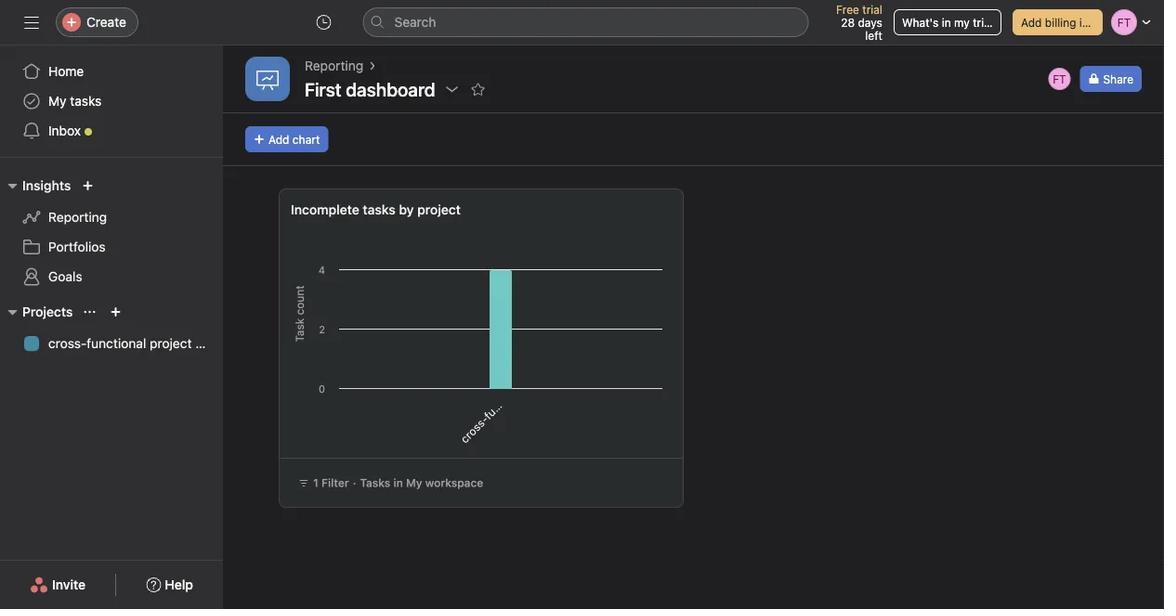 Task type: describe. For each thing, give the bounding box(es) containing it.
tasks for incomplete
[[363, 202, 396, 217]]

incomplete tasks by project
[[291, 202, 461, 217]]

help button
[[134, 569, 205, 602]]

1 vertical spatial my
[[406, 477, 422, 490]]

goals
[[48, 269, 82, 284]]

add chart
[[269, 133, 320, 146]]

tasks in my workspace
[[360, 477, 484, 490]]

invite button
[[18, 569, 98, 602]]

projects
[[22, 304, 73, 320]]

invite
[[52, 578, 86, 593]]

add billing info button
[[1013, 9, 1103, 35]]

free trial 28 days left
[[836, 3, 883, 42]]

global element
[[0, 46, 223, 157]]

my tasks
[[48, 93, 102, 109]]

my
[[955, 16, 970, 29]]

cross-functional project plan
[[48, 336, 221, 351]]

search list box
[[363, 7, 809, 37]]

hide sidebar image
[[24, 15, 39, 30]]

1 vertical spatial reporting link
[[11, 203, 212, 232]]

search button
[[363, 7, 809, 37]]

portfolios link
[[11, 232, 212, 262]]

cross-
[[48, 336, 87, 351]]

plan
[[195, 336, 221, 351]]

add for add billing info
[[1021, 16, 1042, 29]]

what's in my trial? button
[[894, 9, 1002, 35]]

add chart button
[[245, 126, 328, 152]]

functional
[[87, 336, 146, 351]]

history image
[[316, 15, 331, 30]]

home link
[[11, 57, 212, 86]]

insights button
[[0, 175, 71, 197]]

projects button
[[0, 301, 73, 323]]

what's
[[902, 16, 939, 29]]

free
[[836, 3, 860, 16]]

share
[[1104, 72, 1134, 86]]

my inside global element
[[48, 93, 66, 109]]

add for add chart
[[269, 133, 289, 146]]

insights
[[22, 178, 71, 193]]

create
[[86, 14, 126, 30]]



Task type: vqa. For each thing, say whether or not it's contained in the screenshot.
Insights
yes



Task type: locate. For each thing, give the bounding box(es) containing it.
1 vertical spatial add
[[269, 133, 289, 146]]

in for my
[[394, 477, 403, 490]]

show options, current sort, top image
[[84, 307, 95, 318]]

help
[[165, 578, 193, 593]]

reporting link up first dashboard
[[305, 56, 364, 76]]

reporting
[[305, 58, 364, 73], [48, 210, 107, 225]]

inbox link
[[11, 116, 212, 146]]

in left my
[[942, 16, 951, 29]]

ft button
[[1047, 66, 1073, 92]]

0 horizontal spatial tasks
[[70, 93, 102, 109]]

info
[[1080, 16, 1099, 29]]

goals link
[[11, 262, 212, 292]]

workspace
[[425, 477, 484, 490]]

first dashboard
[[305, 78, 436, 100]]

my
[[48, 93, 66, 109], [406, 477, 422, 490]]

0 vertical spatial in
[[942, 16, 951, 29]]

0 horizontal spatial add
[[269, 133, 289, 146]]

incomplete
[[291, 202, 360, 217]]

in inside button
[[942, 16, 951, 29]]

add left billing
[[1021, 16, 1042, 29]]

ft
[[1053, 72, 1067, 86]]

28
[[841, 16, 855, 29]]

add inside add billing info button
[[1021, 16, 1042, 29]]

add
[[1021, 16, 1042, 29], [269, 133, 289, 146]]

trial
[[863, 3, 883, 16]]

reporting up portfolios
[[48, 210, 107, 225]]

project
[[150, 336, 192, 351]]

tasks inside global element
[[70, 93, 102, 109]]

0 horizontal spatial reporting
[[48, 210, 107, 225]]

reporting link down new icon
[[11, 203, 212, 232]]

tasks left by project
[[363, 202, 396, 217]]

new project or portfolio image
[[110, 307, 121, 318]]

0 vertical spatial add
[[1021, 16, 1042, 29]]

report image
[[257, 68, 279, 90]]

new image
[[82, 180, 93, 191]]

0 vertical spatial reporting
[[305, 58, 364, 73]]

insights element
[[0, 169, 223, 296]]

reporting link
[[305, 56, 364, 76], [11, 203, 212, 232]]

filter
[[322, 477, 349, 490]]

add billing info
[[1021, 16, 1099, 29]]

inbox
[[48, 123, 81, 138]]

1 horizontal spatial in
[[942, 16, 951, 29]]

portfolios
[[48, 239, 106, 255]]

0 vertical spatial my
[[48, 93, 66, 109]]

tasks
[[360, 477, 391, 490]]

0 vertical spatial tasks
[[70, 93, 102, 109]]

1 vertical spatial reporting
[[48, 210, 107, 225]]

0 horizontal spatial my
[[48, 93, 66, 109]]

trial?
[[973, 16, 999, 29]]

create button
[[56, 7, 138, 37]]

tasks
[[70, 93, 102, 109], [363, 202, 396, 217]]

projects element
[[0, 296, 223, 362]]

add left chart at the top left
[[269, 133, 289, 146]]

1 horizontal spatial tasks
[[363, 202, 396, 217]]

tasks for my
[[70, 93, 102, 109]]

by project
[[399, 202, 461, 217]]

home
[[48, 64, 84, 79]]

search
[[395, 14, 436, 30]]

1 horizontal spatial add
[[1021, 16, 1042, 29]]

cross-functional project plan link
[[11, 329, 221, 359]]

show options image
[[445, 82, 460, 97]]

1 horizontal spatial my
[[406, 477, 422, 490]]

1
[[313, 477, 319, 490]]

billing
[[1045, 16, 1077, 29]]

my up inbox
[[48, 93, 66, 109]]

days
[[858, 16, 883, 29]]

0 vertical spatial reporting link
[[305, 56, 364, 76]]

0 horizontal spatial in
[[394, 477, 403, 490]]

chart
[[293, 133, 320, 146]]

what's in my trial?
[[902, 16, 999, 29]]

add to starred image
[[471, 82, 486, 97]]

0 horizontal spatial reporting link
[[11, 203, 212, 232]]

tasks down home
[[70, 93, 102, 109]]

reporting inside insights element
[[48, 210, 107, 225]]

my right tasks
[[406, 477, 422, 490]]

in for my
[[942, 16, 951, 29]]

share button
[[1080, 66, 1142, 92]]

reporting up first dashboard
[[305, 58, 364, 73]]

1 filter
[[313, 477, 349, 490]]

1 horizontal spatial reporting link
[[305, 56, 364, 76]]

1 horizontal spatial reporting
[[305, 58, 364, 73]]

add inside add chart button
[[269, 133, 289, 146]]

1 vertical spatial tasks
[[363, 202, 396, 217]]

in
[[942, 16, 951, 29], [394, 477, 403, 490]]

my tasks link
[[11, 86, 212, 116]]

left
[[866, 29, 883, 42]]

1 vertical spatial in
[[394, 477, 403, 490]]

in right tasks
[[394, 477, 403, 490]]



